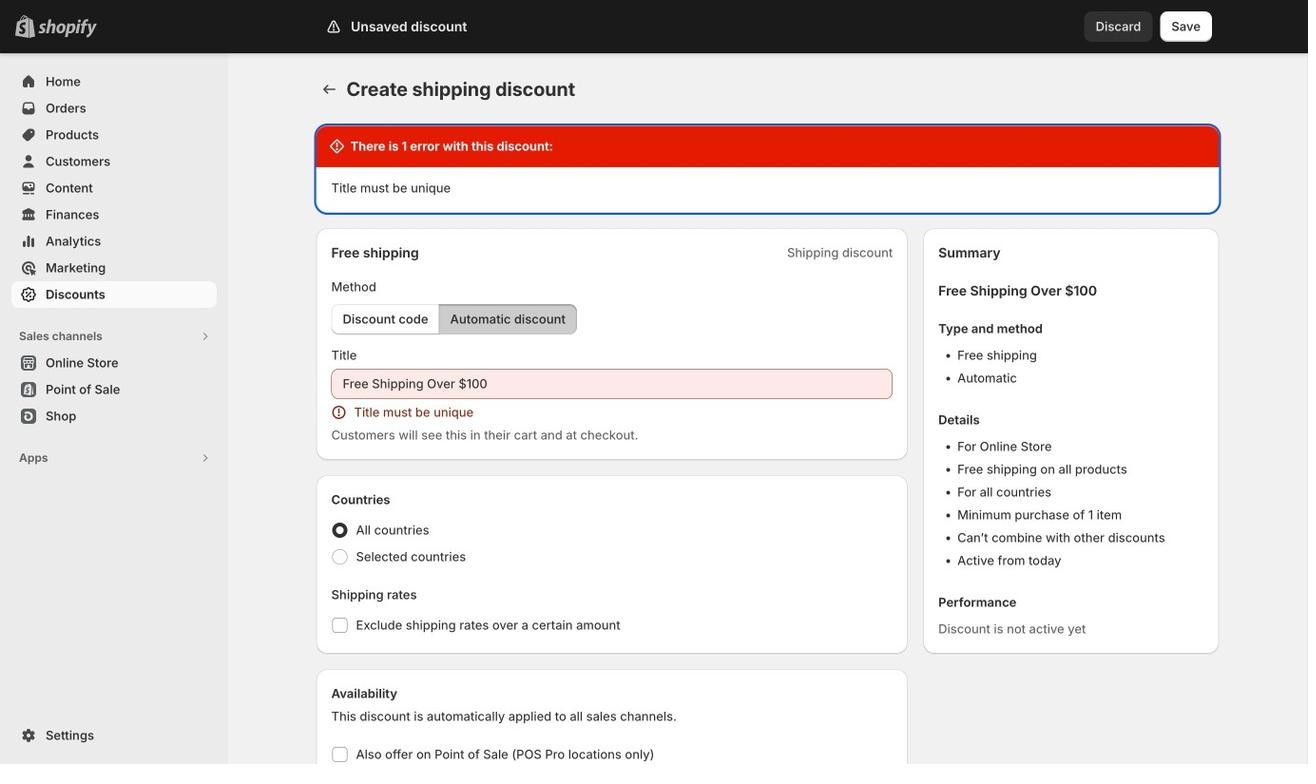 Task type: describe. For each thing, give the bounding box(es) containing it.
shopify image
[[38, 19, 97, 38]]



Task type: vqa. For each thing, say whether or not it's contained in the screenshot.
the 3 inside the 3 days left in your trial Element
no



Task type: locate. For each thing, give the bounding box(es) containing it.
None text field
[[331, 369, 893, 399]]



